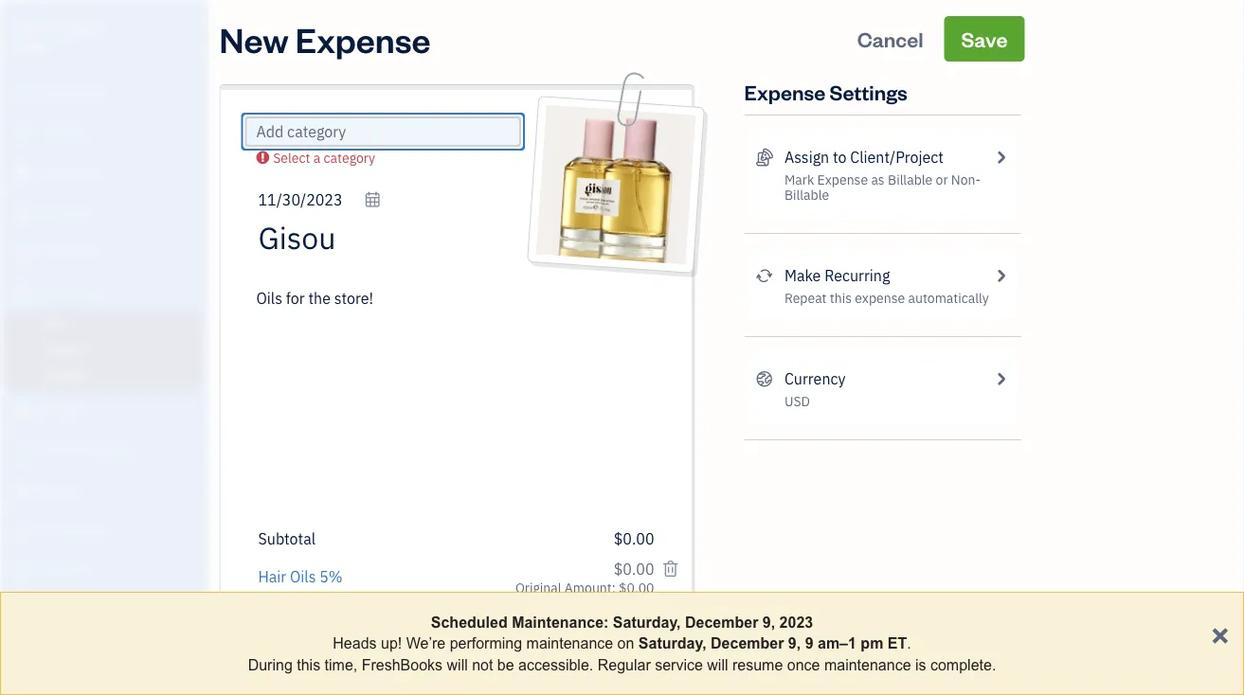 Task type: vqa. For each thing, say whether or not it's contained in the screenshot.
the Log Out
no



Task type: locate. For each thing, give the bounding box(es) containing it.
maintenance down pm
[[825, 657, 911, 674]]

repeat
[[785, 290, 827, 307]]

will
[[447, 657, 468, 674], [707, 657, 728, 674]]

pm
[[861, 635, 884, 652]]

0 vertical spatial 9,
[[763, 614, 775, 631]]

this inside scheduled maintenance: saturday, december 9, 2023 heads up! we're performing maintenance on saturday, december 9, 9 am–1 pm et . during this time, freshbooks will not be accessible. regular service will resume once maintenance is complete.
[[297, 657, 321, 674]]

this down make recurring
[[830, 290, 852, 307]]

delete image
[[565, 235, 658, 261]]

save
[[961, 25, 1008, 52]]

members
[[47, 648, 97, 663]]

$0.00 left the delete tax image
[[619, 580, 654, 597]]

chevronright image for make recurring
[[992, 264, 1010, 287]]

will right service
[[707, 657, 728, 674]]

usd down currency at the right bottom
[[785, 393, 810, 410]]

usd
[[785, 393, 810, 410], [346, 668, 375, 688]]

exclamationcircle image
[[256, 150, 269, 165]]

to
[[833, 147, 847, 167]]

expense image
[[12, 283, 35, 302]]

oils
[[290, 567, 316, 587]]

amount:
[[565, 580, 616, 597]]

billable down "assign"
[[785, 186, 830, 204]]

0 vertical spatial this
[[830, 290, 852, 307]]

5
[[320, 567, 329, 587]]

image
[[613, 238, 658, 261]]

0 horizontal spatial 9,
[[763, 614, 775, 631]]

0 vertical spatial chevronright image
[[992, 146, 1010, 169]]

1 vertical spatial chevronright image
[[992, 264, 1010, 287]]

save button
[[944, 16, 1025, 62]]

0 horizontal spatial billable
[[785, 186, 830, 204]]

1 vertical spatial maintenance
[[825, 657, 911, 674]]

$0.00 up amount:
[[614, 529, 654, 549]]

chevronright image
[[992, 146, 1010, 169], [992, 264, 1010, 287]]

0 vertical spatial usd
[[785, 393, 810, 410]]

amount (usd) text field down on in the bottom of the page
[[573, 658, 654, 696]]

this
[[830, 290, 852, 307], [297, 657, 321, 674]]

service
[[655, 657, 703, 674]]

2 will from the left
[[707, 657, 728, 674]]

expensesrebilling image
[[756, 146, 773, 169]]

0 horizontal spatial this
[[297, 657, 321, 674]]

hair oils 5 %
[[258, 567, 343, 587]]

1 horizontal spatial maintenance
[[825, 657, 911, 674]]

1 vertical spatial december
[[711, 635, 784, 652]]

0 vertical spatial december
[[685, 614, 759, 631]]

1 will from the left
[[447, 657, 468, 674]]

maintenance
[[527, 635, 613, 652], [825, 657, 911, 674]]

repeat this expense automatically
[[785, 290, 989, 307]]

grand total ( usd ):
[[258, 668, 385, 688]]

× dialog
[[0, 592, 1245, 696]]

saturday,
[[613, 614, 681, 631], [639, 635, 707, 652]]

will left not
[[447, 657, 468, 674]]

expense
[[296, 16, 431, 61], [745, 78, 826, 105], [818, 171, 868, 189]]

automatically
[[909, 290, 989, 307]]

amount (usd) text field left the delete tax image
[[613, 560, 654, 580]]

cancel button
[[840, 16, 941, 62]]

saturday, up service
[[639, 635, 707, 652]]

report image
[[12, 561, 35, 580]]

0 vertical spatial expense
[[296, 16, 431, 61]]

9,
[[763, 614, 775, 631], [788, 635, 801, 652]]

1 vertical spatial this
[[297, 657, 321, 674]]

select
[[273, 149, 310, 167]]

chevronright image
[[992, 368, 1010, 391]]

1 horizontal spatial 9,
[[788, 635, 801, 652]]

project image
[[12, 402, 35, 421]]

currency
[[785, 369, 846, 389]]

1 horizontal spatial will
[[707, 657, 728, 674]]

Amount (USD) text field
[[613, 560, 654, 580], [573, 658, 654, 696]]

0 vertical spatial $0.00
[[614, 529, 654, 549]]

1 chevronright image from the top
[[992, 146, 1010, 169]]

this left time,
[[297, 657, 321, 674]]

december
[[685, 614, 759, 631], [711, 635, 784, 652]]

billable down client/project
[[888, 171, 933, 189]]

category
[[324, 149, 375, 167]]

subtotal
[[258, 529, 316, 549]]

9, left the 2023
[[763, 614, 775, 631]]

2 chevronright image from the top
[[992, 264, 1010, 287]]

cancel
[[857, 25, 924, 52]]

delete image button
[[565, 234, 658, 263]]

maintenance down maintenance:
[[527, 635, 613, 652]]

oranges
[[51, 18, 104, 36]]

client image
[[12, 124, 35, 143]]

1 vertical spatial amount (usd) text field
[[573, 658, 654, 696]]

ruby oranges owner
[[15, 18, 104, 53]]

Category text field
[[256, 120, 418, 143]]

1 vertical spatial $0.00
[[619, 580, 654, 597]]

expense inside mark expense as billable or non- billable
[[818, 171, 868, 189]]

regular
[[598, 657, 651, 674]]

hair
[[258, 567, 286, 587]]

Merchant text field
[[258, 219, 517, 257]]

9, left 9 on the bottom right
[[788, 635, 801, 652]]

owner
[[15, 37, 53, 53]]

2 vertical spatial expense
[[818, 171, 868, 189]]

maintenance:
[[512, 614, 609, 631]]

saturday, up on in the bottom of the page
[[613, 614, 681, 631]]

billable
[[888, 171, 933, 189], [785, 186, 830, 204]]

main element
[[0, 0, 256, 696]]

usd down 'heads'
[[346, 668, 375, 688]]

time,
[[325, 657, 358, 674]]

team members link
[[5, 640, 203, 673]]

0 horizontal spatial will
[[447, 657, 468, 674]]

payment image
[[12, 244, 35, 263]]

1 vertical spatial usd
[[346, 668, 375, 688]]

delete tax image
[[662, 558, 680, 581]]

expense for new expense
[[296, 16, 431, 61]]

0 vertical spatial amount (usd) text field
[[613, 560, 654, 580]]

0 vertical spatial maintenance
[[527, 635, 613, 652]]

$0.00
[[614, 529, 654, 549], [619, 580, 654, 597]]

1 vertical spatial 9,
[[788, 635, 801, 652]]

0 vertical spatial saturday,
[[613, 614, 681, 631]]



Task type: describe. For each thing, give the bounding box(es) containing it.
et
[[888, 635, 907, 652]]

original
[[516, 580, 562, 597]]

expense settings
[[745, 78, 908, 105]]

mark
[[785, 171, 814, 189]]

estimate image
[[12, 164, 35, 183]]

am–1
[[818, 635, 857, 652]]

make
[[785, 266, 821, 286]]

freshbooks
[[362, 657, 443, 674]]

1 vertical spatial saturday,
[[639, 635, 707, 652]]

money image
[[12, 482, 35, 500]]

expense for mark expense as billable or non- billable
[[818, 171, 868, 189]]

apps link
[[5, 605, 203, 638]]

we're
[[406, 635, 446, 652]]

select a category
[[273, 149, 375, 167]]

2023
[[780, 614, 813, 631]]

recurring
[[825, 266, 890, 286]]

×
[[1212, 616, 1229, 651]]

refresh image
[[756, 264, 773, 287]]

team
[[14, 648, 44, 663]]

Description text field
[[249, 287, 645, 515]]

Date in MM/DD/YYYY format text field
[[258, 190, 382, 210]]

up!
[[381, 635, 402, 652]]

accessible.
[[519, 657, 594, 674]]

be
[[497, 657, 514, 674]]

apps
[[14, 613, 42, 628]]

non-
[[951, 171, 981, 189]]

(
[[341, 668, 346, 688]]

1 horizontal spatial billable
[[888, 171, 933, 189]]

as
[[871, 171, 885, 189]]

1 vertical spatial expense
[[745, 78, 826, 105]]

currencyandlanguage image
[[756, 368, 773, 391]]

complete.
[[931, 657, 997, 674]]

new expense
[[219, 16, 431, 61]]

):
[[375, 668, 385, 688]]

× button
[[1212, 616, 1229, 651]]

0 horizontal spatial usd
[[346, 668, 375, 688]]

1 horizontal spatial usd
[[785, 393, 810, 410]]

assign
[[785, 147, 830, 167]]

chart image
[[12, 521, 35, 540]]

performing
[[450, 635, 522, 652]]

grand
[[258, 668, 300, 688]]

is
[[916, 657, 927, 674]]

settings
[[830, 78, 908, 105]]

delete
[[565, 235, 611, 258]]

invoice image
[[12, 204, 35, 223]]

expense
[[855, 290, 905, 307]]

mark expense as billable or non- billable
[[785, 171, 981, 204]]

heads
[[333, 635, 377, 652]]

make recurring
[[785, 266, 890, 286]]

.
[[907, 635, 912, 652]]

once
[[787, 657, 820, 674]]

a
[[314, 149, 321, 167]]

0 horizontal spatial maintenance
[[527, 635, 613, 652]]

9
[[805, 635, 814, 652]]

new
[[219, 16, 289, 61]]

client/project
[[850, 147, 944, 167]]

timer image
[[12, 442, 35, 461]]

1 horizontal spatial this
[[830, 290, 852, 307]]

chevronright image for assign to client/project
[[992, 146, 1010, 169]]

or
[[936, 171, 948, 189]]

dashboard image
[[12, 84, 35, 103]]

not
[[472, 657, 493, 674]]

resume
[[733, 657, 783, 674]]

scheduled maintenance: saturday, december 9, 2023 heads up! we're performing maintenance on saturday, december 9, 9 am–1 pm et . during this time, freshbooks will not be accessible. regular service will resume once maintenance is complete.
[[248, 614, 997, 674]]

during
[[248, 657, 293, 674]]

assign to client/project
[[785, 147, 944, 167]]

scheduled
[[431, 614, 508, 631]]

on
[[618, 635, 635, 652]]

team members
[[14, 648, 97, 663]]

%
[[329, 567, 343, 587]]

total
[[303, 668, 337, 688]]

original amount: $0.00
[[516, 580, 654, 597]]

ruby
[[15, 18, 48, 36]]



